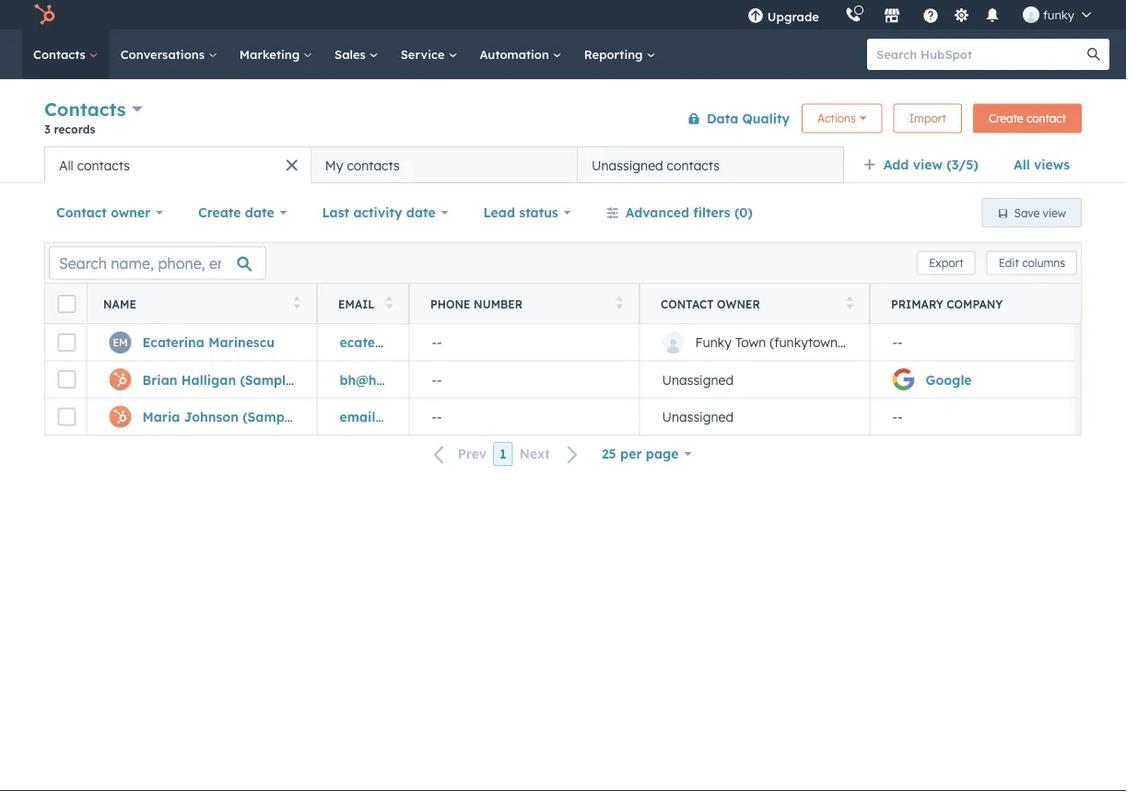 Task type: vqa. For each thing, say whether or not it's contained in the screenshot.
james peterson icon
no



Task type: describe. For each thing, give the bounding box(es) containing it.
contacts for unassigned contacts
[[667, 157, 720, 173]]

ecaterina marinescu link
[[142, 334, 275, 351]]

search button
[[1078, 39, 1109, 70]]

funky town (funkytownclown1@gmail.com) button
[[639, 324, 959, 361]]

menu containing funky
[[734, 0, 1104, 29]]

unassigned for bh@hubspot.com
[[662, 372, 734, 388]]

primary company
[[891, 297, 1003, 311]]

search image
[[1087, 48, 1100, 61]]

per
[[620, 446, 642, 462]]

contacts for all contacts
[[77, 157, 130, 173]]

contact) for emailmaria@hubspot.com
[[300, 409, 355, 425]]

service
[[401, 47, 448, 62]]

ecaterina.marinescu@adept.ai
[[340, 334, 537, 351]]

notifications button
[[977, 0, 1008, 29]]

sales
[[335, 47, 369, 62]]

activity
[[353, 205, 402, 221]]

google
[[926, 372, 972, 388]]

company
[[947, 297, 1003, 311]]

unassigned button for bh@hubspot.com
[[639, 361, 870, 398]]

emailmaria@hubspot.com link
[[340, 409, 510, 425]]

service link
[[389, 29, 468, 79]]

view for add
[[913, 157, 943, 173]]

add view (3/5) button
[[851, 147, 1002, 183]]

settings image
[[953, 8, 970, 24]]

create for create date
[[198, 205, 241, 221]]

unassigned contacts button
[[577, 147, 844, 183]]

export
[[929, 256, 964, 270]]

hubspot link
[[22, 4, 69, 26]]

prev button
[[423, 442, 493, 467]]

lead
[[483, 205, 515, 221]]

funky
[[1043, 7, 1074, 22]]

all views
[[1014, 157, 1070, 173]]

all for all views
[[1014, 157, 1030, 173]]

all views link
[[1002, 147, 1082, 183]]

unassigned for emailmaria@hubspot.com
[[662, 409, 734, 425]]

upgrade
[[767, 9, 819, 24]]

save view
[[1014, 206, 1066, 220]]

upgrade image
[[747, 8, 764, 25]]

contact owner button
[[44, 194, 175, 231]]

marinescu
[[208, 334, 275, 351]]

bh@hubspot.com link
[[340, 372, 451, 388]]

my contacts
[[325, 157, 400, 173]]

add
[[883, 157, 909, 173]]

next
[[519, 446, 550, 462]]

press to sort. element for email
[[386, 296, 393, 312]]

-- for ecaterina.marinescu@adept.ai
[[432, 334, 442, 351]]

25 per page
[[602, 446, 679, 462]]

Search HubSpot search field
[[867, 39, 1093, 70]]

1 horizontal spatial contact
[[661, 297, 714, 311]]

contacts button
[[44, 96, 143, 123]]

ecaterina.marinescu@adept.ai link
[[340, 334, 537, 351]]

automation link
[[468, 29, 573, 79]]

3 records
[[44, 122, 95, 136]]

actions
[[817, 111, 856, 125]]

marketplaces image
[[884, 8, 900, 25]]

reporting link
[[573, 29, 667, 79]]

1 vertical spatial owner
[[717, 297, 760, 311]]

maria
[[142, 409, 180, 425]]

records
[[54, 122, 95, 136]]

create date
[[198, 205, 274, 221]]

emailmaria@hubspot.com
[[340, 409, 510, 425]]

all contacts
[[59, 157, 130, 173]]

phone number
[[430, 297, 523, 311]]

advanced filters (0)
[[625, 205, 753, 221]]

last activity date button
[[310, 194, 460, 231]]

data quality button
[[675, 100, 791, 137]]

(0)
[[734, 205, 753, 221]]

unassigned button for emailmaria@hubspot.com
[[639, 398, 870, 435]]

contact) for bh@hubspot.com
[[297, 372, 353, 388]]

ecaterina marinescu
[[142, 334, 275, 351]]

press to sort. element for contact owner
[[846, 296, 853, 312]]

-- button for ecaterina.marinescu@adept.ai
[[409, 324, 639, 361]]

brian halligan (sample contact) link
[[142, 372, 353, 388]]

unassigned inside button
[[592, 157, 663, 173]]

data
[[707, 110, 738, 126]]

reporting
[[584, 47, 646, 62]]

edit columns
[[999, 256, 1065, 270]]

help button
[[915, 0, 946, 29]]

lead status
[[483, 205, 558, 221]]

press to sort. image for phone number press to sort. element
[[616, 296, 623, 309]]

maria johnson (sample contact) link
[[142, 409, 355, 425]]

bh@hubspot.com
[[340, 372, 451, 388]]

25
[[602, 446, 616, 462]]

contact inside popup button
[[56, 205, 107, 221]]

create date button
[[186, 194, 299, 231]]

emailmaria@hubspot.com button
[[317, 398, 510, 435]]

marketplaces button
[[873, 0, 911, 29]]

(3/5)
[[947, 157, 979, 173]]

1 button
[[493, 442, 513, 466]]

status
[[519, 205, 558, 221]]

1 press to sort. element from the left
[[293, 296, 300, 312]]

brian halligan (sample contact)
[[142, 372, 353, 388]]

town
[[735, 334, 766, 351]]

contact
[[1026, 111, 1066, 125]]

contacts link
[[22, 29, 109, 79]]

1 horizontal spatial contact owner
[[661, 297, 760, 311]]

view for save
[[1043, 206, 1066, 220]]

25 per page button
[[590, 436, 703, 473]]

primary company column header
[[870, 284, 1100, 324]]

Search name, phone, email addresses, or company search field
[[49, 246, 266, 280]]

views
[[1034, 157, 1070, 173]]

johnson
[[184, 409, 239, 425]]

bh@hubspot.com button
[[317, 361, 451, 398]]

settings link
[[950, 5, 973, 24]]



Task type: locate. For each thing, give the bounding box(es) containing it.
0 horizontal spatial contact
[[56, 205, 107, 221]]

1 vertical spatial view
[[1043, 206, 1066, 220]]

2 all from the left
[[59, 157, 73, 173]]

save view button
[[982, 198, 1082, 228]]

owner up 'search name, phone, email addresses, or company' search field
[[111, 205, 150, 221]]

all inside all contacts button
[[59, 157, 73, 173]]

press to sort. image for email
[[386, 296, 393, 309]]

google link
[[926, 372, 972, 388]]

all inside all views link
[[1014, 157, 1030, 173]]

0 vertical spatial contacts
[[33, 47, 89, 62]]

0 vertical spatial create
[[989, 111, 1023, 125]]

advanced
[[625, 205, 689, 221]]

edit columns button
[[987, 251, 1077, 275]]

save
[[1014, 206, 1040, 220]]

data quality
[[707, 110, 790, 126]]

3 -- button from the top
[[409, 398, 639, 435]]

create down all contacts button
[[198, 205, 241, 221]]

unassigned button
[[639, 361, 870, 398], [639, 398, 870, 435]]

contacts down 'records'
[[77, 157, 130, 173]]

phone
[[430, 297, 470, 311]]

last
[[322, 205, 349, 221]]

(sample up maria johnson (sample contact) link on the bottom left
[[240, 372, 293, 388]]

create contact button
[[973, 104, 1082, 133]]

--
[[432, 334, 442, 351], [892, 334, 903, 351], [432, 372, 442, 388], [432, 409, 442, 425], [892, 409, 903, 425]]

export button
[[917, 251, 976, 275]]

2 horizontal spatial contacts
[[667, 157, 720, 173]]

date inside popup button
[[406, 205, 436, 221]]

owner up town on the right top of page
[[717, 297, 760, 311]]

funky town image
[[1023, 6, 1039, 23]]

view inside add view (3/5) popup button
[[913, 157, 943, 173]]

1 horizontal spatial all
[[1014, 157, 1030, 173]]

(sample
[[240, 372, 293, 388], [243, 409, 296, 425]]

-- down "phone"
[[432, 334, 442, 351]]

0 horizontal spatial date
[[245, 205, 274, 221]]

notifications image
[[984, 8, 1001, 25]]

-- button
[[409, 324, 639, 361], [409, 361, 639, 398], [409, 398, 639, 435]]

hubspot image
[[33, 4, 55, 26]]

all left views
[[1014, 157, 1030, 173]]

1 horizontal spatial date
[[406, 205, 436, 221]]

1 press to sort. image from the left
[[293, 296, 300, 309]]

create inside button
[[989, 111, 1023, 125]]

page
[[646, 446, 679, 462]]

1 vertical spatial unassigned
[[662, 372, 734, 388]]

-- button for emailmaria@hubspot.com
[[409, 398, 639, 435]]

contact owner up funky
[[661, 297, 760, 311]]

owner inside popup button
[[111, 205, 150, 221]]

contacts banner
[[44, 94, 1082, 147]]

0 horizontal spatial view
[[913, 157, 943, 173]]

contacts for my contacts
[[347, 157, 400, 173]]

number
[[474, 297, 523, 311]]

unassigned up 'advanced'
[[592, 157, 663, 173]]

next button
[[513, 442, 590, 467]]

funky button
[[1012, 0, 1102, 29]]

press to sort. image
[[293, 296, 300, 309], [616, 296, 623, 309]]

import button
[[894, 104, 962, 133]]

unassigned
[[592, 157, 663, 173], [662, 372, 734, 388], [662, 409, 734, 425]]

my
[[325, 157, 343, 173]]

view inside the save view button
[[1043, 206, 1066, 220]]

1 horizontal spatial view
[[1043, 206, 1066, 220]]

1 horizontal spatial contacts
[[347, 157, 400, 173]]

unassigned up page
[[662, 409, 734, 425]]

contact owner down all contacts
[[56, 205, 150, 221]]

pagination navigation
[[423, 442, 590, 467]]

1 vertical spatial (sample
[[243, 409, 296, 425]]

date right activity
[[406, 205, 436, 221]]

marketing
[[239, 47, 303, 62]]

date
[[245, 205, 274, 221], [406, 205, 436, 221]]

4 press to sort. element from the left
[[846, 296, 853, 312]]

0 horizontal spatial create
[[198, 205, 241, 221]]

(funkytownclown1@gmail.com)
[[770, 334, 959, 351]]

funky town (funkytownclown1@gmail.com)
[[695, 334, 959, 351]]

1 contacts from the left
[[77, 157, 130, 173]]

create left contact
[[989, 111, 1023, 125]]

contacts inside contacts link
[[33, 47, 89, 62]]

-- for emailmaria@hubspot.com
[[432, 409, 442, 425]]

2 press to sort. image from the left
[[846, 296, 853, 309]]

contact down all contacts
[[56, 205, 107, 221]]

(sample for halligan
[[240, 372, 293, 388]]

prev
[[458, 446, 487, 462]]

add view (3/5)
[[883, 157, 979, 173]]

date left last
[[245, 205, 274, 221]]

create for create contact
[[989, 111, 1023, 125]]

0 vertical spatial (sample
[[240, 372, 293, 388]]

all down 3 records
[[59, 157, 73, 173]]

(sample for johnson
[[243, 409, 296, 425]]

1 -- button from the top
[[409, 324, 639, 361]]

0 vertical spatial unassigned
[[592, 157, 663, 173]]

advanced filters (0) button
[[594, 194, 765, 231]]

unassigned contacts
[[592, 157, 720, 173]]

contacts right my
[[347, 157, 400, 173]]

0 vertical spatial owner
[[111, 205, 150, 221]]

my contacts button
[[311, 147, 577, 183]]

0 horizontal spatial press to sort. image
[[293, 296, 300, 309]]

0 horizontal spatial press to sort. image
[[386, 296, 393, 309]]

calling icon button
[[837, 3, 869, 27]]

2 contacts from the left
[[347, 157, 400, 173]]

view right save
[[1043, 206, 1066, 220]]

-- up prev button
[[432, 409, 442, 425]]

halligan
[[181, 372, 236, 388]]

view right add on the top of the page
[[913, 157, 943, 173]]

owner
[[111, 205, 150, 221], [717, 297, 760, 311]]

1 vertical spatial create
[[198, 205, 241, 221]]

0 vertical spatial contact)
[[297, 372, 353, 388]]

contact owner inside popup button
[[56, 205, 150, 221]]

1 vertical spatial contacts
[[44, 98, 126, 121]]

quality
[[742, 110, 790, 126]]

press to sort. image right email
[[386, 296, 393, 309]]

1 press to sort. image from the left
[[386, 296, 393, 309]]

1 vertical spatial contact
[[661, 297, 714, 311]]

primary
[[891, 297, 943, 311]]

help image
[[922, 8, 939, 25]]

create contact
[[989, 111, 1066, 125]]

0 vertical spatial contact owner
[[56, 205, 150, 221]]

press to sort. element
[[293, 296, 300, 312], [386, 296, 393, 312], [616, 296, 623, 312], [846, 296, 853, 312]]

contact up funky
[[661, 297, 714, 311]]

contact owner
[[56, 205, 150, 221], [661, 297, 760, 311]]

-- down primary
[[892, 334, 903, 351]]

menu
[[734, 0, 1104, 29]]

unassigned down funky
[[662, 372, 734, 388]]

automation
[[480, 47, 553, 62]]

contacts inside 'contacts' 'popup button'
[[44, 98, 126, 121]]

1
[[500, 446, 507, 462]]

1 horizontal spatial press to sort. image
[[846, 296, 853, 309]]

2 -- button from the top
[[409, 361, 639, 398]]

ecaterina
[[142, 334, 204, 351]]

2 unassigned button from the top
[[639, 398, 870, 435]]

3 contacts from the left
[[667, 157, 720, 173]]

date inside "popup button"
[[245, 205, 274, 221]]

1 all from the left
[[1014, 157, 1030, 173]]

contacts up 'records'
[[44, 98, 126, 121]]

2 vertical spatial unassigned
[[662, 409, 734, 425]]

1 horizontal spatial owner
[[717, 297, 760, 311]]

import
[[909, 111, 946, 125]]

3
[[44, 122, 51, 136]]

(sample down brian halligan (sample contact)
[[243, 409, 296, 425]]

last activity date
[[322, 205, 436, 221]]

0 horizontal spatial contacts
[[77, 157, 130, 173]]

edit
[[999, 256, 1019, 270]]

0 horizontal spatial contact owner
[[56, 205, 150, 221]]

contact)
[[297, 372, 353, 388], [300, 409, 355, 425]]

conversations link
[[109, 29, 228, 79]]

sales link
[[323, 29, 389, 79]]

press to sort. image up (funkytownclown1@gmail.com)
[[846, 296, 853, 309]]

email
[[338, 297, 375, 311]]

0 vertical spatial view
[[913, 157, 943, 173]]

-- for bh@hubspot.com
[[432, 372, 442, 388]]

-- down ecaterina.marinescu@adept.ai
[[432, 372, 442, 388]]

2 date from the left
[[406, 205, 436, 221]]

0 vertical spatial contact
[[56, 205, 107, 221]]

-- button for bh@hubspot.com
[[409, 361, 639, 398]]

all
[[1014, 157, 1030, 173], [59, 157, 73, 173]]

contacts down hubspot link
[[33, 47, 89, 62]]

1 date from the left
[[245, 205, 274, 221]]

actions button
[[802, 104, 882, 133]]

all contacts button
[[44, 147, 311, 183]]

2 press to sort. element from the left
[[386, 296, 393, 312]]

1 horizontal spatial create
[[989, 111, 1023, 125]]

maria johnson (sample contact)
[[142, 409, 355, 425]]

0 horizontal spatial owner
[[111, 205, 150, 221]]

press to sort. image for contact owner
[[846, 296, 853, 309]]

contacts up the advanced filters (0)
[[667, 157, 720, 173]]

filters
[[693, 205, 730, 221]]

all for all contacts
[[59, 157, 73, 173]]

1 unassigned button from the top
[[639, 361, 870, 398]]

calling icon image
[[845, 7, 861, 24]]

press to sort. image
[[386, 296, 393, 309], [846, 296, 853, 309]]

press to sort. image for fourth press to sort. element from the right
[[293, 296, 300, 309]]

marketing link
[[228, 29, 323, 79]]

brian
[[142, 372, 177, 388]]

create inside "popup button"
[[198, 205, 241, 221]]

press to sort. element for phone number
[[616, 296, 623, 312]]

2 press to sort. image from the left
[[616, 296, 623, 309]]

1 vertical spatial contact owner
[[661, 297, 760, 311]]

conversations
[[120, 47, 208, 62]]

1 vertical spatial contact)
[[300, 409, 355, 425]]

0 horizontal spatial all
[[59, 157, 73, 173]]

contacts
[[33, 47, 89, 62], [44, 98, 126, 121]]

-- down (funkytownclown1@gmail.com)
[[892, 409, 903, 425]]

3 press to sort. element from the left
[[616, 296, 623, 312]]

1 horizontal spatial press to sort. image
[[616, 296, 623, 309]]



